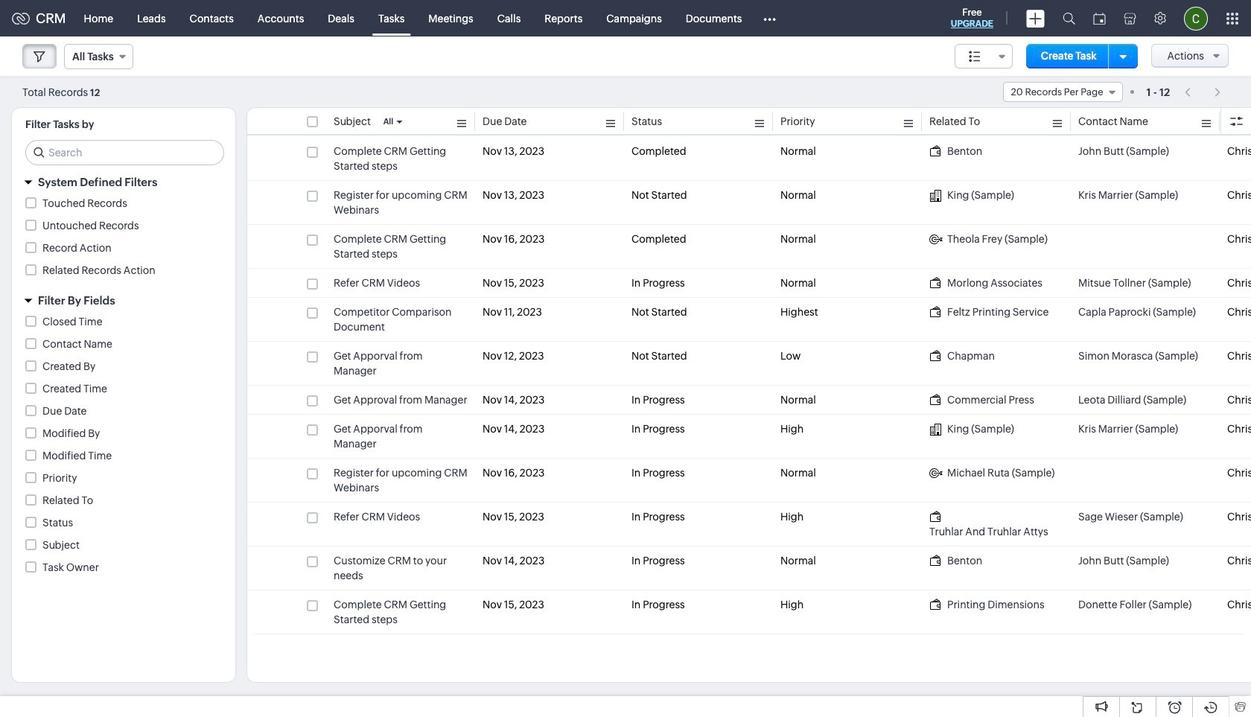 Task type: describe. For each thing, give the bounding box(es) containing it.
size image
[[969, 50, 981, 63]]

profile image
[[1184, 6, 1208, 30]]

calendar image
[[1094, 12, 1106, 24]]

search element
[[1054, 0, 1085, 37]]

profile element
[[1176, 0, 1217, 36]]

Search text field
[[26, 141, 223, 165]]

Other Modules field
[[754, 6, 786, 30]]

search image
[[1063, 12, 1076, 25]]



Task type: locate. For each thing, give the bounding box(es) containing it.
create menu image
[[1027, 9, 1045, 27]]

navigation
[[1178, 81, 1229, 103]]

None field
[[64, 44, 133, 69], [955, 44, 1013, 69], [1003, 82, 1123, 102], [64, 44, 133, 69], [1003, 82, 1123, 102]]

create menu element
[[1018, 0, 1054, 36]]

row group
[[247, 137, 1251, 635]]

none field size
[[955, 44, 1013, 69]]

logo image
[[12, 12, 30, 24]]



Task type: vqa. For each thing, say whether or not it's contained in the screenshot.
'Signals' element
no



